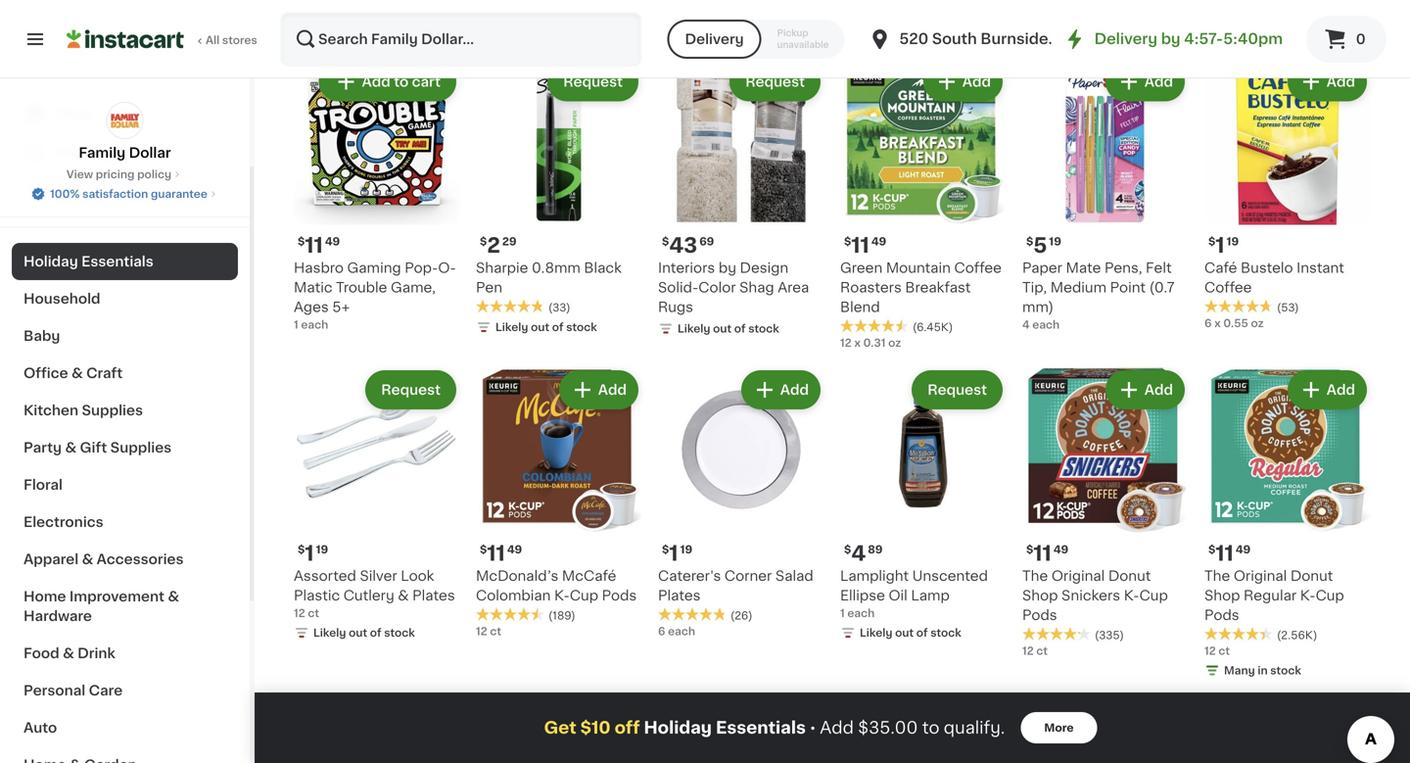 Task type: describe. For each thing, give the bounding box(es) containing it.
1 vertical spatial supplies
[[110, 441, 172, 455]]

0
[[1356, 32, 1366, 46]]

assorted
[[294, 569, 356, 583]]

tip,
[[1023, 281, 1047, 294]]

donut for regular
[[1291, 569, 1334, 583]]

view pricing policy
[[67, 169, 172, 180]]

many
[[1224, 665, 1256, 676]]

buy it again link
[[12, 133, 238, 172]]

29
[[502, 236, 517, 247]]

request for 2
[[563, 75, 623, 89]]

$ 11 49 for mcdonald's mccafé colombian k-cup pods
[[480, 543, 522, 564]]

1 vertical spatial 4
[[852, 543, 866, 564]]

coffee inside green mountain coffee roasters breakfast blend
[[955, 261, 1002, 275]]

treatment tracker modal dialog
[[255, 693, 1411, 763]]

$ 1 19 for café bustelo instant coffee
[[1209, 235, 1239, 256]]

personal care link
[[12, 672, 238, 709]]

11 for mcdonald's mccafé colombian k-cup pods
[[487, 543, 505, 564]]

pods inside the "mcdonald's mccafé colombian k-cup pods"
[[602, 589, 637, 602]]

$ 43 69
[[662, 235, 714, 256]]

6 for coffee
[[1205, 318, 1212, 329]]

oz for 1
[[1251, 318, 1264, 329]]

$ for paper mate pens, felt tip, medium point (0.7 mm)
[[1027, 236, 1034, 247]]

add button for the original donut shop snickers k-cup pods
[[1108, 372, 1183, 408]]

$ for café bustelo instant coffee
[[1209, 236, 1216, 247]]

unscented
[[913, 569, 988, 583]]

k- for the original donut shop regular k-cup pods
[[1301, 589, 1316, 602]]

roasters
[[840, 281, 902, 294]]

$ 1 19 for caterer's corner salad plates
[[662, 543, 693, 564]]

apparel & accessories
[[24, 552, 184, 566]]

all stores
[[206, 35, 257, 46]]

see eligible items
[[1044, 15, 1168, 29]]

49 for mcdonald's mccafé colombian k-cup pods
[[507, 544, 522, 555]]

$ for green mountain coffee roasters breakfast blend
[[844, 236, 852, 247]]

6 for plates
[[658, 626, 666, 637]]

(335)
[[1095, 630, 1124, 641]]

& inside assorted silver look plastic cutlery & plates 12 ct
[[398, 589, 409, 602]]

mountain
[[886, 261, 951, 275]]

of down interiors by design solid-color shag area rugs
[[734, 323, 746, 334]]

request for 1
[[381, 383, 441, 397]]

electronics
[[24, 515, 104, 529]]

mcdonald's
[[476, 569, 559, 583]]

donut for snickers
[[1109, 569, 1151, 583]]

100% satisfaction guarantee
[[50, 189, 208, 199]]

add button for green mountain coffee roasters breakfast blend
[[925, 64, 1001, 99]]

add to cart button
[[321, 64, 455, 99]]

likely down rugs
[[678, 323, 711, 334]]

& for accessories
[[82, 552, 93, 566]]

$ 1 19 for assorted silver look plastic cutlery & plates
[[298, 543, 328, 564]]

5:40pm
[[1224, 32, 1283, 46]]

pricing
[[96, 169, 135, 180]]

ct for the original donut shop regular k-cup pods
[[1219, 646, 1230, 656]]

$ for sharpie 0.8mm black pen
[[480, 236, 487, 247]]

$ 4 89
[[844, 543, 883, 564]]

plates inside caterer's corner salad plates
[[658, 589, 701, 602]]

1 for assorted silver look plastic cutlery & plates
[[305, 543, 314, 564]]

in
[[1258, 665, 1268, 676]]

12 for mcdonald's mccafé colombian k-cup pods
[[476, 626, 488, 637]]

each down caterer's
[[668, 626, 696, 637]]

by for delivery
[[1161, 32, 1181, 46]]

out for 2
[[531, 322, 550, 333]]

0.31
[[864, 337, 886, 348]]

home improvement & hardware link
[[12, 578, 238, 635]]

it
[[86, 146, 96, 160]]

add button for the original donut shop regular k-cup pods
[[1290, 372, 1366, 408]]

auto link
[[12, 709, 238, 746]]

0 button
[[1307, 16, 1387, 63]]

cup for the original donut shop snickers k-cup pods
[[1140, 589, 1168, 602]]

$ for interiors by design solid-color shag area rugs
[[662, 236, 669, 247]]

paper
[[1023, 261, 1063, 275]]

holiday inside "treatment tracker modal" dialog
[[644, 720, 712, 736]]

product group containing 43
[[658, 58, 825, 340]]

food & drink
[[24, 647, 115, 660]]

household
[[24, 292, 100, 306]]

ct inside assorted silver look plastic cutlery & plates 12 ct
[[308, 608, 319, 619]]

0 vertical spatial supplies
[[82, 404, 143, 417]]

k- inside the "mcdonald's mccafé colombian k-cup pods"
[[554, 589, 570, 602]]

party & gift supplies
[[24, 441, 172, 455]]

1 inside hasbro gaming pop-o- matic trouble game, ages 5+ 1 each
[[294, 319, 298, 330]]

likely for 1
[[313, 627, 346, 638]]

100% satisfaction guarantee button
[[30, 182, 219, 202]]

off
[[615, 720, 640, 736]]

add button for mcdonald's mccafé colombian k-cup pods
[[561, 372, 637, 408]]

delivery button
[[668, 20, 762, 59]]

salad
[[776, 569, 814, 583]]

likely out of stock for 1
[[313, 627, 415, 638]]

$10
[[581, 720, 611, 736]]

black
[[584, 261, 622, 275]]

& for craft
[[72, 366, 83, 380]]

matic
[[294, 281, 333, 294]]

policy
[[137, 169, 172, 180]]

89
[[868, 544, 883, 555]]

drink
[[78, 647, 115, 660]]

more button
[[1021, 712, 1098, 744]]

(6.45k)
[[913, 322, 953, 333]]

oz for 11
[[889, 337, 902, 348]]

12 ct for the original donut shop snickers k-cup pods
[[1023, 646, 1048, 656]]

solid-
[[658, 281, 699, 294]]

0 vertical spatial holiday
[[24, 255, 78, 268]]

gaming
[[347, 261, 401, 275]]

49 for hasbro gaming pop-o- matic trouble game, ages 5+
[[325, 236, 340, 247]]

sharpie
[[476, 261, 528, 275]]

& inside 'home improvement & hardware'
[[168, 590, 179, 603]]

49 for the original donut shop regular k-cup pods
[[1236, 544, 1251, 555]]

1 for café bustelo instant coffee
[[1216, 235, 1225, 256]]

out for 1
[[349, 627, 367, 638]]

5+
[[332, 300, 350, 314]]

sharpie 0.8mm black pen
[[476, 261, 622, 294]]

(33)
[[549, 302, 571, 313]]

cart
[[412, 75, 441, 89]]

12 for the original donut shop regular k-cup pods
[[1205, 646, 1216, 656]]

4:57-
[[1185, 32, 1224, 46]]

product group containing request
[[476, 698, 643, 763]]

office & craft link
[[12, 355, 238, 392]]

rugs
[[658, 300, 693, 314]]

each inside paper mate pens, felt tip, medium point (0.7 mm) 4 each
[[1033, 319, 1060, 330]]

add inside "treatment tracker modal" dialog
[[820, 720, 854, 736]]

stock for 1
[[384, 627, 415, 638]]

see
[[1044, 15, 1070, 29]]

shop link
[[12, 94, 238, 133]]

out down color
[[713, 323, 732, 334]]

stock right in
[[1271, 665, 1302, 676]]

520 south burnside avenue button
[[868, 12, 1109, 67]]

Search field
[[282, 14, 640, 65]]

o-
[[438, 261, 456, 275]]

add button for paper mate pens, felt tip, medium point (0.7 mm)
[[1108, 64, 1183, 99]]

each inside hasbro gaming pop-o- matic trouble game, ages 5+ 1 each
[[301, 319, 328, 330]]

improvement
[[69, 590, 164, 603]]

x for 1
[[1215, 318, 1221, 329]]

many in stock
[[1224, 665, 1302, 676]]

request button for 1
[[368, 372, 455, 408]]

12 for green mountain coffee roasters breakfast blend
[[840, 337, 852, 348]]

12 inside assorted silver look plastic cutlery & plates 12 ct
[[294, 608, 305, 619]]

mcdonald's mccafé colombian k-cup pods
[[476, 569, 637, 602]]

2
[[487, 235, 500, 256]]

office & craft
[[24, 366, 123, 380]]

cutlery
[[344, 589, 395, 602]]

request for 43
[[746, 75, 805, 89]]

service type group
[[668, 20, 845, 59]]

snickers
[[1062, 589, 1121, 602]]

paper mate pens, felt tip, medium point (0.7 mm) 4 each
[[1023, 261, 1175, 330]]

ct for the original donut shop snickers k-cup pods
[[1037, 646, 1048, 656]]

49 for green mountain coffee roasters breakfast blend
[[872, 236, 887, 247]]

pen
[[476, 281, 503, 294]]

stores
[[222, 35, 257, 46]]

stock for 4
[[931, 627, 962, 638]]

by for interiors
[[719, 261, 737, 275]]

add to cart
[[362, 75, 441, 89]]

green mountain coffee roasters breakfast blend
[[840, 261, 1002, 314]]

burnside
[[981, 32, 1049, 46]]

regular
[[1244, 589, 1297, 602]]

& for drink
[[63, 647, 74, 660]]

11 for the original donut shop regular k-cup pods
[[1216, 543, 1234, 564]]

delivery by 4:57-5:40pm
[[1095, 32, 1283, 46]]

design
[[740, 261, 789, 275]]

$ for mcdonald's mccafé colombian k-cup pods
[[480, 544, 487, 555]]

family
[[79, 146, 126, 160]]

6 each
[[658, 626, 696, 637]]

add inside product group
[[1145, 75, 1174, 89]]

19 for assorted silver look plastic cutlery & plates
[[316, 544, 328, 555]]

corner
[[725, 569, 772, 583]]

trouble
[[336, 281, 387, 294]]

11 for the original donut shop snickers k-cup pods
[[1034, 543, 1052, 564]]



Task type: locate. For each thing, give the bounding box(es) containing it.
2 cup from the left
[[1140, 589, 1168, 602]]

49 up "mcdonald's"
[[507, 544, 522, 555]]

$ up green
[[844, 236, 852, 247]]

$ up "mcdonald's"
[[480, 544, 487, 555]]

out
[[531, 322, 550, 333], [713, 323, 732, 334], [349, 627, 367, 638], [895, 627, 914, 638]]

colombian
[[476, 589, 551, 602]]

520 south burnside avenue
[[900, 32, 1109, 46]]

0 vertical spatial x
[[1215, 318, 1221, 329]]

1 horizontal spatial 6
[[1205, 318, 1212, 329]]

6 left 0.55
[[1205, 318, 1212, 329]]

home
[[24, 590, 66, 603]]

2 horizontal spatial cup
[[1316, 589, 1345, 602]]

$ for assorted silver look plastic cutlery & plates
[[298, 544, 305, 555]]

& for gift
[[65, 441, 77, 455]]

cup up (2.56k)
[[1316, 589, 1345, 602]]

1 donut from the left
[[1109, 569, 1151, 583]]

1 plates from the left
[[413, 589, 455, 602]]

1 horizontal spatial by
[[1161, 32, 1181, 46]]

1 for caterer's corner salad plates
[[669, 543, 678, 564]]

x left 0.55
[[1215, 318, 1221, 329]]

1 horizontal spatial shop
[[1023, 589, 1058, 602]]

1 horizontal spatial donut
[[1291, 569, 1334, 583]]

12 ct down colombian
[[476, 626, 502, 637]]

plates down look
[[413, 589, 455, 602]]

cup inside the original donut shop regular k-cup pods
[[1316, 589, 1345, 602]]

0 vertical spatial oz
[[1251, 318, 1264, 329]]

stock for 2
[[566, 322, 597, 333]]

0 horizontal spatial shop
[[55, 107, 91, 120]]

$ up the original donut shop snickers k-cup pods
[[1027, 544, 1034, 555]]

delivery for delivery by 4:57-5:40pm
[[1095, 32, 1158, 46]]

$ up caterer's
[[662, 544, 669, 555]]

0 horizontal spatial delivery
[[685, 32, 744, 46]]

donut inside the original donut shop regular k-cup pods
[[1291, 569, 1334, 583]]

floral link
[[12, 466, 238, 504]]

1 down ages
[[294, 319, 298, 330]]

4 left 89
[[852, 543, 866, 564]]

cup inside the "mcdonald's mccafé colombian k-cup pods"
[[570, 589, 599, 602]]

1 original from the left
[[1052, 569, 1105, 583]]

stock down assorted silver look plastic cutlery & plates 12 ct
[[384, 627, 415, 638]]

& down look
[[398, 589, 409, 602]]

cup right snickers at right
[[1140, 589, 1168, 602]]

49 up snickers at right
[[1054, 544, 1069, 555]]

6
[[1205, 318, 1212, 329], [658, 626, 666, 637]]

of for 2
[[552, 322, 564, 333]]

items
[[1129, 15, 1168, 29]]

get $10 off holiday essentials • add $35.00 to qualify.
[[544, 720, 1005, 736]]

holiday right off
[[644, 720, 712, 736]]

add button inside product group
[[1108, 64, 1183, 99]]

household link
[[12, 280, 238, 317]]

$ for the original donut shop regular k-cup pods
[[1209, 544, 1216, 555]]

to left cart
[[394, 75, 409, 89]]

kitchen supplies link
[[12, 392, 238, 429]]

0 vertical spatial 6
[[1205, 318, 1212, 329]]

$ inside $ 2 29
[[480, 236, 487, 247]]

$ 11 49 up green
[[844, 235, 887, 256]]

medium
[[1051, 281, 1107, 294]]

11 for green mountain coffee roasters breakfast blend
[[852, 235, 870, 256]]

2 horizontal spatial 12 ct
[[1205, 646, 1230, 656]]

the for the original donut shop snickers k-cup pods
[[1023, 569, 1048, 583]]

family dollar
[[79, 146, 171, 160]]

$ up interiors
[[662, 236, 669, 247]]

floral
[[24, 478, 63, 492]]

coffee
[[955, 261, 1002, 275], [1205, 281, 1252, 294]]

plates
[[413, 589, 455, 602], [658, 589, 701, 602]]

1 horizontal spatial $ 1 19
[[662, 543, 693, 564]]

0 horizontal spatial original
[[1052, 569, 1105, 583]]

likely out of stock down the "(33)"
[[496, 322, 597, 333]]

0 horizontal spatial donut
[[1109, 569, 1151, 583]]

2 plates from the left
[[658, 589, 701, 602]]

shop inside the original donut shop regular k-cup pods
[[1205, 589, 1241, 602]]

likely out of stock
[[496, 322, 597, 333], [678, 323, 780, 334], [313, 627, 415, 638], [860, 627, 962, 638]]

2 horizontal spatial k-
[[1301, 589, 1316, 602]]

& left craft
[[72, 366, 83, 380]]

blend
[[840, 300, 880, 314]]

19 for café bustelo instant coffee
[[1227, 236, 1239, 247]]

request button
[[550, 64, 637, 99], [732, 64, 819, 99], [368, 372, 455, 408], [914, 372, 1001, 408], [550, 704, 637, 739]]

$ 1 19 up café
[[1209, 235, 1239, 256]]

avenue
[[1052, 32, 1109, 46]]

0 horizontal spatial the
[[1023, 569, 1048, 583]]

add inside button
[[362, 75, 391, 89]]

4 down mm) on the right of page
[[1023, 319, 1030, 330]]

11 up green
[[852, 235, 870, 256]]

south
[[932, 32, 977, 46]]

★★★★★
[[476, 299, 545, 313], [476, 299, 545, 313], [1205, 299, 1273, 313], [1205, 299, 1273, 313], [840, 319, 909, 333], [840, 319, 909, 333], [476, 608, 545, 621], [476, 608, 545, 621], [658, 608, 727, 621], [658, 608, 727, 621], [1023, 627, 1091, 641], [1023, 627, 1091, 641], [1205, 627, 1273, 641], [1205, 627, 1273, 641]]

0 horizontal spatial coffee
[[955, 261, 1002, 275]]

caterer's
[[658, 569, 721, 583]]

19 up caterer's
[[680, 544, 693, 555]]

1 cup from the left
[[570, 589, 599, 602]]

0 vertical spatial to
[[394, 75, 409, 89]]

1 vertical spatial by
[[719, 261, 737, 275]]

coffee down café
[[1205, 281, 1252, 294]]

1 k- from the left
[[554, 589, 570, 602]]

felt
[[1146, 261, 1172, 275]]

of down the "(33)"
[[552, 322, 564, 333]]

19 for caterer's corner salad plates
[[680, 544, 693, 555]]

$ for lamplight unscented ellipse oil lamp
[[844, 544, 852, 555]]

& right apparel
[[82, 552, 93, 566]]

donut up snickers at right
[[1109, 569, 1151, 583]]

dollar
[[129, 146, 171, 160]]

0 horizontal spatial 4
[[852, 543, 866, 564]]

cup for the original donut shop regular k-cup pods
[[1316, 589, 1345, 602]]

$
[[298, 236, 305, 247], [480, 236, 487, 247], [662, 236, 669, 247], [844, 236, 852, 247], [1027, 236, 1034, 247], [1209, 236, 1216, 247], [298, 544, 305, 555], [480, 544, 487, 555], [662, 544, 669, 555], [844, 544, 852, 555], [1027, 544, 1034, 555], [1209, 544, 1216, 555]]

out for 4
[[895, 627, 914, 638]]

k- inside the original donut shop regular k-cup pods
[[1301, 589, 1316, 602]]

original up snickers at right
[[1052, 569, 1105, 583]]

essentials inside "treatment tracker modal" dialog
[[716, 720, 806, 736]]

view
[[67, 169, 93, 180]]

look
[[401, 569, 434, 583]]

the for the original donut shop regular k-cup pods
[[1205, 569, 1231, 583]]

1 the from the left
[[1023, 569, 1048, 583]]

& down accessories
[[168, 590, 179, 603]]

0 horizontal spatial by
[[719, 261, 737, 275]]

likely for 4
[[860, 627, 893, 638]]

12 ct for mcdonald's mccafé colombian k-cup pods
[[476, 626, 502, 637]]

(2.56k)
[[1277, 630, 1318, 641]]

0 horizontal spatial 12 ct
[[476, 626, 502, 637]]

1 vertical spatial x
[[855, 337, 861, 348]]

original inside the original donut shop snickers k-cup pods
[[1052, 569, 1105, 583]]

0 vertical spatial coffee
[[955, 261, 1002, 275]]

product group containing 5
[[1023, 58, 1189, 333]]

likely down ellipse
[[860, 627, 893, 638]]

1 up café
[[1216, 235, 1225, 256]]

k- right snickers at right
[[1124, 589, 1140, 602]]

ct down plastic
[[308, 608, 319, 619]]

1 down ellipse
[[840, 608, 845, 619]]

green
[[840, 261, 883, 275]]

point
[[1110, 281, 1146, 294]]

essentials left '•'
[[716, 720, 806, 736]]

by inside interiors by design solid-color shag area rugs
[[719, 261, 737, 275]]

request button for 4
[[914, 372, 1001, 408]]

$ 1 19 up caterer's
[[662, 543, 693, 564]]

shop left snickers at right
[[1023, 589, 1058, 602]]

49 up hasbro
[[325, 236, 340, 247]]

$ 11 49 for the original donut shop snickers k-cup pods
[[1027, 543, 1069, 564]]

ages
[[294, 300, 329, 314]]

12 ct
[[476, 626, 502, 637], [1023, 646, 1048, 656], [1205, 646, 1230, 656]]

product group containing 4
[[840, 366, 1007, 645]]

1 horizontal spatial 4
[[1023, 319, 1030, 330]]

x for 11
[[855, 337, 861, 348]]

1 horizontal spatial original
[[1234, 569, 1287, 583]]

49 up green
[[872, 236, 887, 247]]

out down the "(33)"
[[531, 322, 550, 333]]

None search field
[[280, 12, 642, 67]]

of for 1
[[370, 627, 382, 638]]

1 horizontal spatial coffee
[[1205, 281, 1252, 294]]

1 horizontal spatial holiday
[[644, 720, 712, 736]]

12 ct up "more"
[[1023, 646, 1048, 656]]

lamplight
[[840, 569, 909, 583]]

pods for the original donut shop regular k-cup pods
[[1205, 608, 1240, 622]]

add button for caterer's corner salad plates
[[743, 372, 819, 408]]

$ 11 49
[[298, 235, 340, 256], [844, 235, 887, 256], [480, 543, 522, 564], [1027, 543, 1069, 564], [1209, 543, 1251, 564]]

0 horizontal spatial oz
[[889, 337, 902, 348]]

the up many
[[1205, 569, 1231, 583]]

eligible
[[1074, 15, 1125, 29]]

$ 11 49 for hasbro gaming pop-o- matic trouble game, ages 5+
[[298, 235, 340, 256]]

0 horizontal spatial essentials
[[81, 255, 154, 268]]

12 left 0.31
[[840, 337, 852, 348]]

the inside the original donut shop snickers k-cup pods
[[1023, 569, 1048, 583]]

likely out of stock down interiors by design solid-color shag area rugs
[[678, 323, 780, 334]]

1 horizontal spatial pods
[[1023, 608, 1058, 622]]

1 horizontal spatial 12 ct
[[1023, 646, 1048, 656]]

lamplight unscented ellipse oil lamp 1 each
[[840, 569, 988, 619]]

pods
[[602, 589, 637, 602], [1023, 608, 1058, 622], [1205, 608, 1240, 622]]

$ 5 19
[[1027, 235, 1062, 256]]

k- inside the original donut shop snickers k-cup pods
[[1124, 589, 1140, 602]]

silver
[[360, 569, 397, 583]]

baby link
[[12, 317, 238, 355]]

stock down lamp
[[931, 627, 962, 638]]

0.55
[[1224, 318, 1249, 329]]

4 inside paper mate pens, felt tip, medium point (0.7 mm) 4 each
[[1023, 319, 1030, 330]]

café
[[1205, 261, 1238, 275]]

0 horizontal spatial holiday
[[24, 255, 78, 268]]

1 vertical spatial essentials
[[716, 720, 806, 736]]

43
[[669, 235, 698, 256]]

buy it again
[[55, 146, 138, 160]]

holiday up household
[[24, 255, 78, 268]]

$ up hasbro
[[298, 236, 305, 247]]

&
[[72, 366, 83, 380], [65, 441, 77, 455], [82, 552, 93, 566], [398, 589, 409, 602], [168, 590, 179, 603], [63, 647, 74, 660]]

100%
[[50, 189, 80, 199]]

$ 2 29
[[480, 235, 517, 256]]

$ left 89
[[844, 544, 852, 555]]

lists
[[55, 185, 89, 199]]

1 horizontal spatial delivery
[[1095, 32, 1158, 46]]

original for regular
[[1234, 569, 1287, 583]]

11 up the original donut shop regular k-cup pods at the bottom right
[[1216, 543, 1234, 564]]

likely out of stock down lamplight unscented ellipse oil lamp 1 each
[[860, 627, 962, 638]]

request button for 43
[[732, 64, 819, 99]]

12 down colombian
[[476, 626, 488, 637]]

ct down the original donut shop snickers k-cup pods
[[1037, 646, 1048, 656]]

$ inside $ 43 69
[[662, 236, 669, 247]]

& right food
[[63, 647, 74, 660]]

19 up café
[[1227, 236, 1239, 247]]

donut up regular
[[1291, 569, 1334, 583]]

breakfast
[[906, 281, 971, 294]]

plates inside assorted silver look plastic cutlery & plates 12 ct
[[413, 589, 455, 602]]

19 inside $ 5 19
[[1049, 236, 1062, 247]]

family dollar logo image
[[106, 102, 144, 139]]

more
[[1045, 722, 1074, 733]]

buy
[[55, 146, 83, 160]]

2 horizontal spatial shop
[[1205, 589, 1241, 602]]

$ 11 49 for green mountain coffee roasters breakfast blend
[[844, 235, 887, 256]]

12 down plastic
[[294, 608, 305, 619]]

$ inside the $ 4 89
[[844, 544, 852, 555]]

12 ct for the original donut shop regular k-cup pods
[[1205, 646, 1230, 656]]

out down cutlery
[[349, 627, 367, 638]]

12 x 0.31 oz
[[840, 337, 902, 348]]

by down items
[[1161, 32, 1181, 46]]

hasbro gaming pop-o- matic trouble game, ages 5+ 1 each
[[294, 261, 456, 330]]

shop for the original donut shop regular k-cup pods
[[1205, 589, 1241, 602]]

view pricing policy link
[[67, 167, 183, 182]]

the inside the original donut shop regular k-cup pods
[[1205, 569, 1231, 583]]

get
[[544, 720, 577, 736]]

oz right 0.31
[[889, 337, 902, 348]]

1 horizontal spatial essentials
[[716, 720, 806, 736]]

1 vertical spatial coffee
[[1205, 281, 1252, 294]]

k- for the original donut shop snickers k-cup pods
[[1124, 589, 1140, 602]]

hasbro
[[294, 261, 344, 275]]

0 horizontal spatial to
[[394, 75, 409, 89]]

baby
[[24, 329, 60, 343]]

supplies
[[82, 404, 143, 417], [110, 441, 172, 455]]

1 vertical spatial holiday
[[644, 720, 712, 736]]

1 horizontal spatial x
[[1215, 318, 1221, 329]]

6 down caterer's
[[658, 626, 666, 637]]

each
[[301, 319, 328, 330], [1033, 319, 1060, 330], [848, 608, 875, 619], [668, 626, 696, 637]]

instacart logo image
[[67, 27, 184, 51]]

likely
[[496, 322, 528, 333], [678, 323, 711, 334], [313, 627, 346, 638], [860, 627, 893, 638]]

1 horizontal spatial the
[[1205, 569, 1231, 583]]

$ 1 19 up assorted
[[298, 543, 328, 564]]

all stores link
[[67, 12, 259, 67]]

0 horizontal spatial x
[[855, 337, 861, 348]]

kitchen
[[24, 404, 78, 417]]

ellipse
[[840, 589, 885, 602]]

to inside button
[[394, 75, 409, 89]]

$ up café
[[1209, 236, 1216, 247]]

(189)
[[549, 610, 576, 621]]

$ inside $ 5 19
[[1027, 236, 1034, 247]]

likely out of stock down cutlery
[[313, 627, 415, 638]]

0 vertical spatial by
[[1161, 32, 1181, 46]]

2 k- from the left
[[1124, 589, 1140, 602]]

12 ct up many
[[1205, 646, 1230, 656]]

12 up more button
[[1023, 646, 1034, 656]]

0 horizontal spatial k-
[[554, 589, 570, 602]]

stock down shag
[[749, 323, 780, 334]]

accessories
[[97, 552, 184, 566]]

coffee inside 'café bustelo instant coffee'
[[1205, 281, 1252, 294]]

2 horizontal spatial pods
[[1205, 608, 1240, 622]]

add button for café bustelo instant coffee
[[1290, 64, 1366, 99]]

pods inside the original donut shop snickers k-cup pods
[[1023, 608, 1058, 622]]

cup inside the original donut shop snickers k-cup pods
[[1140, 589, 1168, 602]]

shop inside the original donut shop snickers k-cup pods
[[1023, 589, 1058, 602]]

ct up many
[[1219, 646, 1230, 656]]

gift
[[80, 441, 107, 455]]

shop up buy
[[55, 107, 91, 120]]

supplies up "floral" link
[[110, 441, 172, 455]]

1 vertical spatial oz
[[889, 337, 902, 348]]

19 for paper mate pens, felt tip, medium point (0.7 mm)
[[1049, 236, 1062, 247]]

donut inside the original donut shop snickers k-cup pods
[[1109, 569, 1151, 583]]

$ for hasbro gaming pop-o- matic trouble game, ages 5+
[[298, 236, 305, 247]]

original for snickers
[[1052, 569, 1105, 583]]

11 up hasbro
[[305, 235, 323, 256]]

$ for caterer's corner salad plates
[[662, 544, 669, 555]]

1 inside lamplight unscented ellipse oil lamp 1 each
[[840, 608, 845, 619]]

2 the from the left
[[1205, 569, 1231, 583]]

likely for 2
[[496, 322, 528, 333]]

k- up (189)
[[554, 589, 570, 602]]

1 horizontal spatial oz
[[1251, 318, 1264, 329]]

ct
[[308, 608, 319, 619], [490, 626, 502, 637], [1037, 646, 1048, 656], [1219, 646, 1230, 656]]

1 vertical spatial to
[[923, 720, 940, 736]]

$ up paper
[[1027, 236, 1034, 247]]

oz right 0.55
[[1251, 318, 1264, 329]]

$ 11 49 for the original donut shop regular k-cup pods
[[1209, 543, 1251, 564]]

12 down the original donut shop regular k-cup pods at the bottom right
[[1205, 646, 1216, 656]]

0 vertical spatial 4
[[1023, 319, 1030, 330]]

satisfaction
[[82, 189, 148, 199]]

x left 0.31
[[855, 337, 861, 348]]

11 for hasbro gaming pop-o- matic trouble game, ages 5+
[[305, 235, 323, 256]]

caterer's corner salad plates
[[658, 569, 814, 602]]

11 up "mcdonald's"
[[487, 543, 505, 564]]

1 vertical spatial 6
[[658, 626, 666, 637]]

0 horizontal spatial cup
[[570, 589, 599, 602]]

product group containing 2
[[476, 58, 643, 339]]

the
[[1023, 569, 1048, 583], [1205, 569, 1231, 583]]

request button for 2
[[550, 64, 637, 99]]

request for 4
[[928, 383, 987, 397]]

product group
[[294, 58, 460, 333], [476, 58, 643, 339], [658, 58, 825, 340], [840, 58, 1007, 351], [1023, 58, 1189, 333], [1205, 58, 1371, 331], [294, 366, 460, 645], [476, 366, 643, 639], [658, 366, 825, 639], [840, 366, 1007, 645], [1023, 366, 1189, 659], [1205, 366, 1371, 682], [476, 698, 643, 763], [658, 698, 825, 763], [840, 698, 1007, 763], [1205, 698, 1371, 763]]

1 horizontal spatial k-
[[1124, 589, 1140, 602]]

shop for the original donut shop snickers k-cup pods
[[1023, 589, 1058, 602]]

49 up regular
[[1236, 544, 1251, 555]]

of for 4
[[917, 627, 928, 638]]

1 horizontal spatial to
[[923, 720, 940, 736]]

1 horizontal spatial cup
[[1140, 589, 1168, 602]]

k-
[[554, 589, 570, 602], [1124, 589, 1140, 602], [1301, 589, 1316, 602]]

ct for mcdonald's mccafé colombian k-cup pods
[[490, 626, 502, 637]]

auto
[[24, 721, 57, 735]]

0.8mm
[[532, 261, 581, 275]]

add
[[362, 75, 391, 89], [963, 75, 991, 89], [1145, 75, 1174, 89], [1327, 75, 1356, 89], [598, 383, 627, 397], [781, 383, 809, 397], [1145, 383, 1174, 397], [1327, 383, 1356, 397], [781, 715, 809, 728], [963, 715, 991, 728], [1327, 715, 1356, 728], [820, 720, 854, 736]]

office
[[24, 366, 68, 380]]

3 k- from the left
[[1301, 589, 1316, 602]]

of down cutlery
[[370, 627, 382, 638]]

lamp
[[911, 589, 950, 602]]

each down ages
[[301, 319, 328, 330]]

0 horizontal spatial plates
[[413, 589, 455, 602]]

by up color
[[719, 261, 737, 275]]

family dollar link
[[79, 102, 171, 163]]

delivery by 4:57-5:40pm link
[[1063, 27, 1283, 51]]

party
[[24, 441, 62, 455]]

$ for the original donut shop snickers k-cup pods
[[1027, 544, 1034, 555]]

2 horizontal spatial $ 1 19
[[1209, 235, 1239, 256]]

original inside the original donut shop regular k-cup pods
[[1234, 569, 1287, 583]]

2 donut from the left
[[1291, 569, 1334, 583]]

1 horizontal spatial plates
[[658, 589, 701, 602]]

19 up assorted
[[316, 544, 328, 555]]

likely out of stock for 4
[[860, 627, 962, 638]]

k- right regular
[[1301, 589, 1316, 602]]

pods inside the original donut shop regular k-cup pods
[[1205, 608, 1240, 622]]

likely down plastic
[[313, 627, 346, 638]]

$ 1 19
[[1209, 235, 1239, 256], [298, 543, 328, 564], [662, 543, 693, 564]]

to right $35.00
[[923, 720, 940, 736]]

$ 11 49 up hasbro
[[298, 235, 340, 256]]

delivery for delivery
[[685, 32, 744, 46]]

to inside "treatment tracker modal" dialog
[[923, 720, 940, 736]]

3 cup from the left
[[1316, 589, 1345, 602]]

1 up assorted
[[305, 543, 314, 564]]

coffee up breakfast at top right
[[955, 261, 1002, 275]]

likely out of stock for 2
[[496, 322, 597, 333]]

of down lamp
[[917, 627, 928, 638]]

0 horizontal spatial 6
[[658, 626, 666, 637]]

stock down the "(33)"
[[566, 322, 597, 333]]

$ 11 49 up "mcdonald's"
[[480, 543, 522, 564]]

0 horizontal spatial pods
[[602, 589, 637, 602]]

0 vertical spatial essentials
[[81, 255, 154, 268]]

0 horizontal spatial $ 1 19
[[298, 543, 328, 564]]

$ up assorted
[[298, 544, 305, 555]]

x
[[1215, 318, 1221, 329], [855, 337, 861, 348]]

1 up caterer's
[[669, 543, 678, 564]]

delivery inside button
[[685, 32, 744, 46]]

19 right 5
[[1049, 236, 1062, 247]]

game,
[[391, 281, 436, 294]]

each inside lamplight unscented ellipse oil lamp 1 each
[[848, 608, 875, 619]]

49 for the original donut shop snickers k-cup pods
[[1054, 544, 1069, 555]]

2 original from the left
[[1234, 569, 1287, 583]]

12 for the original donut shop snickers k-cup pods
[[1023, 646, 1034, 656]]

each down ellipse
[[848, 608, 875, 619]]



Task type: vqa. For each thing, say whether or not it's contained in the screenshot.
Assorted Silver Look Plastic Cutlery & Plates 12 Ct in the left bottom of the page
yes



